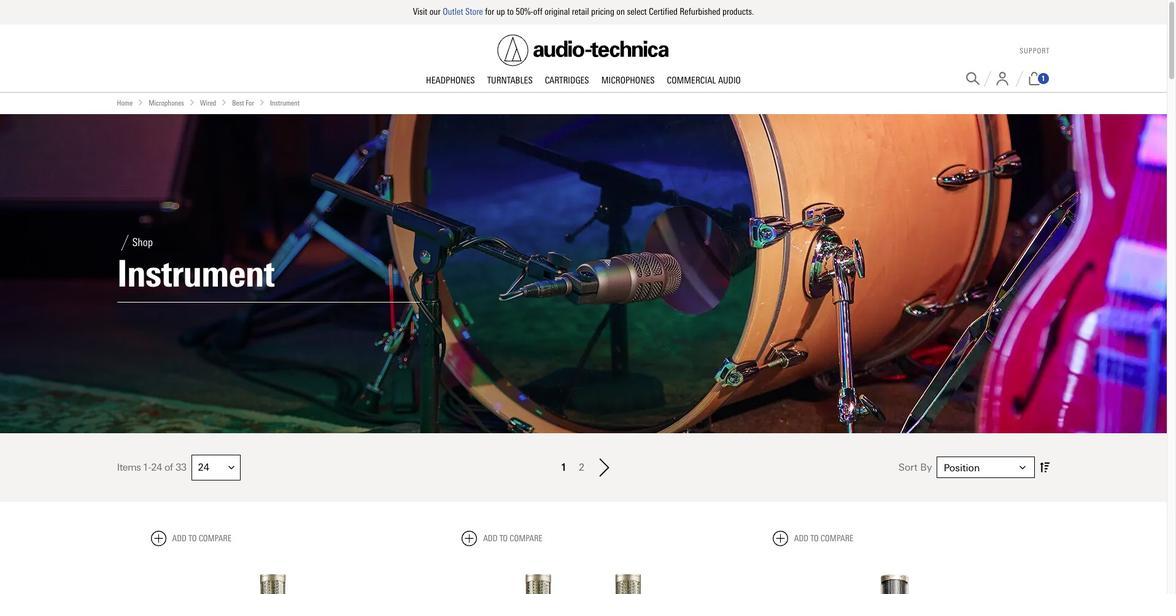Task type: vqa. For each thing, say whether or not it's contained in the screenshot.
Commercial on the top of page
yes



Task type: locate. For each thing, give the bounding box(es) containing it.
2 add to compare from the left
[[483, 534, 543, 544]]

0 vertical spatial divider line image
[[1016, 71, 1024, 86]]

headphones
[[426, 75, 475, 86]]

shop
[[132, 236, 153, 249]]

carrat down image
[[228, 465, 234, 471], [1020, 465, 1027, 471]]

microphones
[[602, 75, 655, 86], [149, 99, 184, 107]]

1 horizontal spatial add
[[483, 534, 498, 544]]

visit our outlet store for up to 50%-off original retail pricing on select certified refurbished products.
[[413, 6, 754, 17]]

at4081 image
[[773, 556, 1017, 595]]

divider line image
[[984, 71, 992, 86]]

microphones for bottom microphones link
[[149, 99, 184, 107]]

1 left 2
[[561, 462, 567, 473]]

turntables
[[487, 75, 533, 86]]

add to compare button for at5045p image
[[462, 531, 543, 546]]

microphones link
[[596, 75, 661, 87], [149, 97, 184, 109]]

50%-
[[516, 6, 534, 17]]

1 add to compare from the left
[[172, 534, 232, 544]]

commercial audio
[[667, 75, 741, 86]]

2 compare from the left
[[510, 534, 543, 544]]

0 horizontal spatial microphones link
[[149, 97, 184, 109]]

microphones down store logo
[[602, 75, 655, 86]]

2 add from the left
[[483, 534, 498, 544]]

magnifying glass image
[[966, 72, 980, 85]]

instrument for first breadcrumbs image from right
[[270, 99, 300, 107]]

add for at5045 image
[[172, 534, 187, 544]]

1 compare from the left
[[199, 534, 232, 544]]

items
[[117, 462, 141, 474]]

1 horizontal spatial breadcrumbs image
[[189, 99, 195, 105]]

best for link
[[232, 97, 254, 109]]

2 horizontal spatial add to compare button
[[773, 531, 854, 546]]

2 horizontal spatial breadcrumbs image
[[259, 99, 265, 105]]

1 horizontal spatial divider line image
[[1016, 71, 1024, 86]]

0 vertical spatial microphones
[[602, 75, 655, 86]]

1 vertical spatial 1
[[561, 462, 567, 473]]

2 horizontal spatial add
[[795, 534, 809, 544]]

add to compare for at5045 image
[[172, 534, 232, 544]]

1
[[1042, 74, 1046, 83], [561, 462, 567, 473]]

add to compare button for at4081 image
[[773, 531, 854, 546]]

carrat down image right 33
[[228, 465, 234, 471]]

3 add to compare button from the left
[[773, 531, 854, 546]]

divider line image
[[1016, 71, 1024, 86], [117, 235, 132, 250]]

0 horizontal spatial add to compare
[[172, 534, 232, 544]]

add to compare button
[[151, 531, 232, 546], [462, 531, 543, 546], [773, 531, 854, 546]]

0 horizontal spatial divider line image
[[117, 235, 132, 250]]

select
[[627, 6, 647, 17]]

0 horizontal spatial add
[[172, 534, 187, 544]]

0 horizontal spatial breadcrumbs image
[[138, 99, 144, 105]]

add
[[172, 534, 187, 544], [483, 534, 498, 544], [795, 534, 809, 544]]

carrat down image left set descending direction image
[[1020, 465, 1027, 471]]

2 add to compare button from the left
[[462, 531, 543, 546]]

add to compare for at5045p image
[[483, 534, 543, 544]]

1 vertical spatial instrument
[[117, 252, 274, 296]]

0 horizontal spatial add to compare button
[[151, 531, 232, 546]]

1 horizontal spatial microphones
[[602, 75, 655, 86]]

products.
[[723, 6, 754, 17]]

1 vertical spatial divider line image
[[117, 235, 132, 250]]

cartridges
[[545, 75, 589, 86]]

items 1-24 of 33
[[117, 462, 186, 474]]

1 down support
[[1042, 74, 1046, 83]]

pager previous image
[[554, 470, 570, 489]]

1 link
[[1028, 72, 1051, 85]]

off
[[534, 6, 543, 17]]

3 add from the left
[[795, 534, 809, 544]]

1 carrat down image from the left
[[228, 465, 234, 471]]

2 horizontal spatial compare
[[821, 534, 854, 544]]

compare
[[199, 534, 232, 544], [510, 534, 543, 544], [821, 534, 854, 544]]

1 horizontal spatial add to compare button
[[462, 531, 543, 546]]

best
[[232, 99, 244, 107]]

1 horizontal spatial add to compare
[[483, 534, 543, 544]]

1 add from the left
[[172, 534, 187, 544]]

breadcrumbs image right for
[[259, 99, 265, 105]]

0 horizontal spatial microphones
[[149, 99, 184, 107]]

to for at4081 image
[[811, 534, 819, 544]]

2 breadcrumbs image from the left
[[189, 99, 195, 105]]

add to compare for at4081 image
[[795, 534, 854, 544]]

0 vertical spatial instrument
[[270, 99, 300, 107]]

33
[[176, 462, 186, 474]]

breadcrumbs image
[[138, 99, 144, 105], [189, 99, 195, 105], [259, 99, 265, 105]]

our
[[430, 6, 441, 17]]

0 horizontal spatial 1
[[561, 462, 567, 473]]

0 horizontal spatial compare
[[199, 534, 232, 544]]

turntables link
[[481, 75, 539, 87]]

3 add to compare from the left
[[795, 534, 854, 544]]

1 horizontal spatial compare
[[510, 534, 543, 544]]

breadcrumbs image left wired
[[189, 99, 195, 105]]

2 horizontal spatial add to compare
[[795, 534, 854, 544]]

1 vertical spatial microphones
[[149, 99, 184, 107]]

1 horizontal spatial carrat down image
[[1020, 465, 1027, 471]]

microphones right home
[[149, 99, 184, 107]]

1 horizontal spatial 1
[[1042, 74, 1046, 83]]

microphones link right home link
[[149, 97, 184, 109]]

breadcrumbs image right home
[[138, 99, 144, 105]]

0 vertical spatial 1
[[1042, 74, 1046, 83]]

3 compare from the left
[[821, 534, 854, 544]]

1 breadcrumbs image from the left
[[138, 99, 144, 105]]

microphones link down store logo
[[596, 75, 661, 87]]

instrument
[[270, 99, 300, 107], [117, 252, 274, 296]]

0 vertical spatial microphones link
[[596, 75, 661, 87]]

1 add to compare button from the left
[[151, 531, 232, 546]]

home link
[[117, 97, 133, 109]]

compare for at4081 image
[[821, 534, 854, 544]]

0 horizontal spatial carrat down image
[[228, 465, 234, 471]]

to
[[507, 6, 514, 17], [189, 534, 197, 544], [500, 534, 508, 544], [811, 534, 819, 544]]

certified
[[649, 6, 678, 17]]

add to compare
[[172, 534, 232, 544], [483, 534, 543, 544], [795, 534, 854, 544]]

1 vertical spatial microphones link
[[149, 97, 184, 109]]

next image
[[597, 459, 613, 477]]



Task type: describe. For each thing, give the bounding box(es) containing it.
outlet
[[443, 6, 464, 17]]

by
[[921, 462, 933, 474]]

commercial audio link
[[661, 75, 747, 87]]

support
[[1020, 47, 1051, 55]]

for
[[246, 99, 254, 107]]

on
[[617, 6, 625, 17]]

instrument image
[[0, 114, 1168, 433]]

pricing
[[592, 6, 615, 17]]

set descending direction image
[[1041, 460, 1051, 476]]

breadcrumbs image
[[221, 99, 227, 105]]

original
[[545, 6, 570, 17]]

audio
[[719, 75, 741, 86]]

2
[[579, 462, 585, 473]]

support link
[[1020, 47, 1051, 55]]

home
[[117, 99, 133, 107]]

microphones for right microphones link
[[602, 75, 655, 86]]

1 horizontal spatial microphones link
[[596, 75, 661, 87]]

3 breadcrumbs image from the left
[[259, 99, 265, 105]]

wired
[[200, 99, 216, 107]]

at5045p image
[[462, 556, 706, 595]]

to for at5045 image
[[189, 534, 197, 544]]

add for at4081 image
[[795, 534, 809, 544]]

headphones link
[[420, 75, 481, 87]]

store logo image
[[498, 34, 670, 66]]

sort
[[899, 462, 918, 474]]

basket image
[[1028, 72, 1042, 85]]

1-
[[143, 462, 151, 474]]

outlet store link
[[443, 6, 483, 17]]

refurbished
[[680, 6, 721, 17]]

breadcrumbs image for microphones
[[138, 99, 144, 105]]

of
[[165, 462, 173, 474]]

add for at5045p image
[[483, 534, 498, 544]]

for
[[485, 6, 495, 17]]

to for at5045p image
[[500, 534, 508, 544]]

retail
[[572, 6, 589, 17]]

at5045 image
[[151, 556, 394, 595]]

compare for at5045p image
[[510, 534, 543, 544]]

24
[[151, 462, 162, 474]]

breadcrumbs image for wired
[[189, 99, 195, 105]]

store
[[466, 6, 483, 17]]

2 link
[[576, 460, 588, 476]]

commercial
[[667, 75, 716, 86]]

cartridges link
[[539, 75, 596, 87]]

add to compare button for at5045 image
[[151, 531, 232, 546]]

up
[[497, 6, 505, 17]]

sort by
[[899, 462, 933, 474]]

visit
[[413, 6, 428, 17]]

compare for at5045 image
[[199, 534, 232, 544]]

best for
[[232, 99, 254, 107]]

2 carrat down image from the left
[[1020, 465, 1027, 471]]

instrument for the bottommost divider line image
[[117, 252, 274, 296]]

wired link
[[200, 97, 216, 109]]



